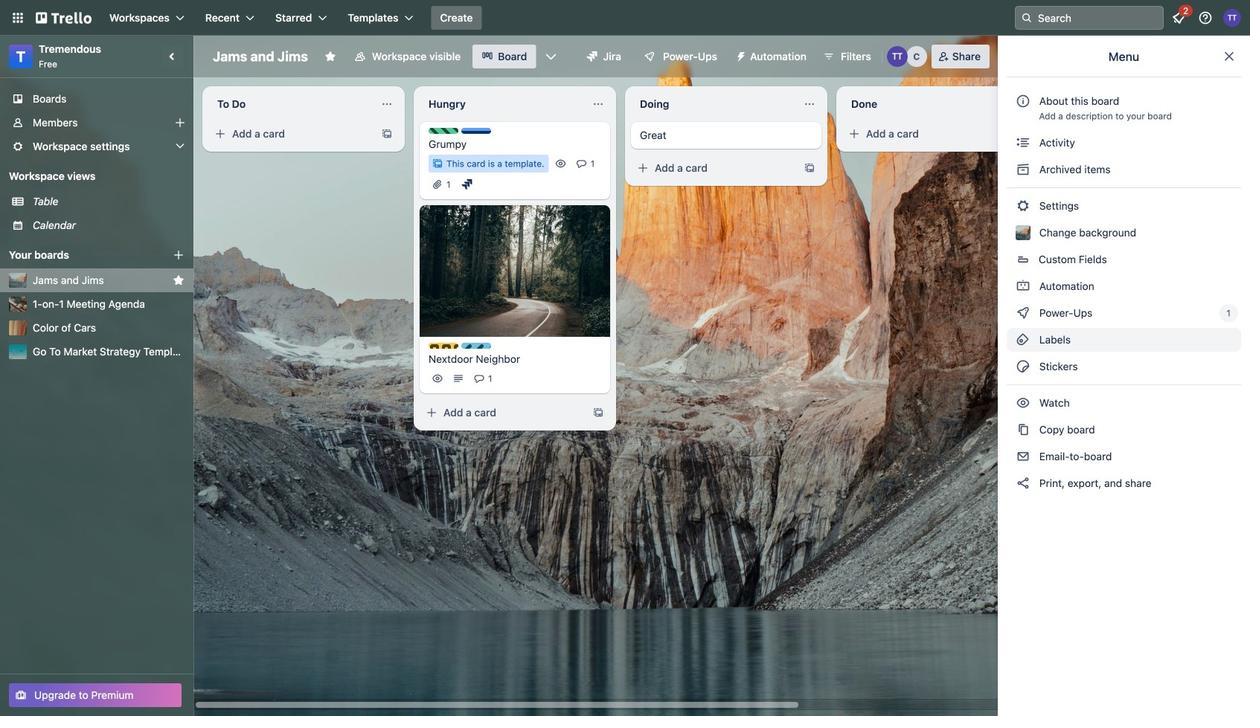 Task type: locate. For each thing, give the bounding box(es) containing it.
primary element
[[0, 0, 1251, 36]]

create from template… image
[[804, 162, 816, 174], [593, 407, 604, 419]]

1 horizontal spatial create from template… image
[[804, 162, 816, 174]]

sm image
[[730, 45, 750, 66], [1016, 135, 1031, 150], [1016, 199, 1031, 214], [1016, 306, 1031, 321], [1016, 360, 1031, 374], [1016, 396, 1031, 411], [1016, 476, 1031, 491]]

1 horizontal spatial terry turtle (terryturtle) image
[[1224, 9, 1242, 27]]

0 horizontal spatial create from template… image
[[593, 407, 604, 419]]

0 vertical spatial terry turtle (terryturtle) image
[[1224, 9, 1242, 27]]

terry turtle (terryturtle) image
[[1224, 9, 1242, 27], [887, 46, 908, 67]]

search image
[[1021, 12, 1033, 24]]

1 vertical spatial create from template… image
[[593, 407, 604, 419]]

0 vertical spatial create from template… image
[[804, 162, 816, 174]]

star or unstar board image
[[324, 51, 336, 63]]

color: green, title: none image
[[429, 128, 459, 134]]

None text field
[[208, 92, 375, 116]]

sm image
[[1016, 162, 1031, 177], [460, 177, 475, 192], [1016, 279, 1031, 294], [1016, 333, 1031, 348], [1016, 423, 1031, 438], [1016, 450, 1031, 465]]

customize views image
[[544, 49, 559, 64]]

1 vertical spatial terry turtle (terryturtle) image
[[887, 46, 908, 67]]

0 horizontal spatial terry turtle (terryturtle) image
[[887, 46, 908, 67]]

Search field
[[1033, 7, 1164, 28]]

create from template… image
[[381, 128, 393, 140]]

None text field
[[420, 92, 587, 116], [631, 92, 798, 116], [843, 92, 1009, 116], [420, 92, 587, 116], [631, 92, 798, 116], [843, 92, 1009, 116]]

add board image
[[173, 249, 185, 261]]

workspace navigation collapse icon image
[[162, 46, 183, 67]]

open information menu image
[[1199, 10, 1213, 25]]



Task type: vqa. For each thing, say whether or not it's contained in the screenshot.
the left power-
no



Task type: describe. For each thing, give the bounding box(es) containing it.
color: sky, title: "flying cars" element
[[462, 343, 491, 349]]

Board name text field
[[205, 45, 316, 68]]

jira icon image
[[587, 51, 598, 62]]

2 notifications image
[[1170, 9, 1188, 27]]

starred icon image
[[173, 275, 185, 287]]

color: yellow, title: none image
[[429, 343, 459, 349]]

chestercheeetah (chestercheeetah) image
[[907, 46, 927, 67]]

your boards with 4 items element
[[9, 246, 150, 264]]

color: blue, title: none image
[[462, 128, 491, 134]]

back to home image
[[36, 6, 92, 30]]



